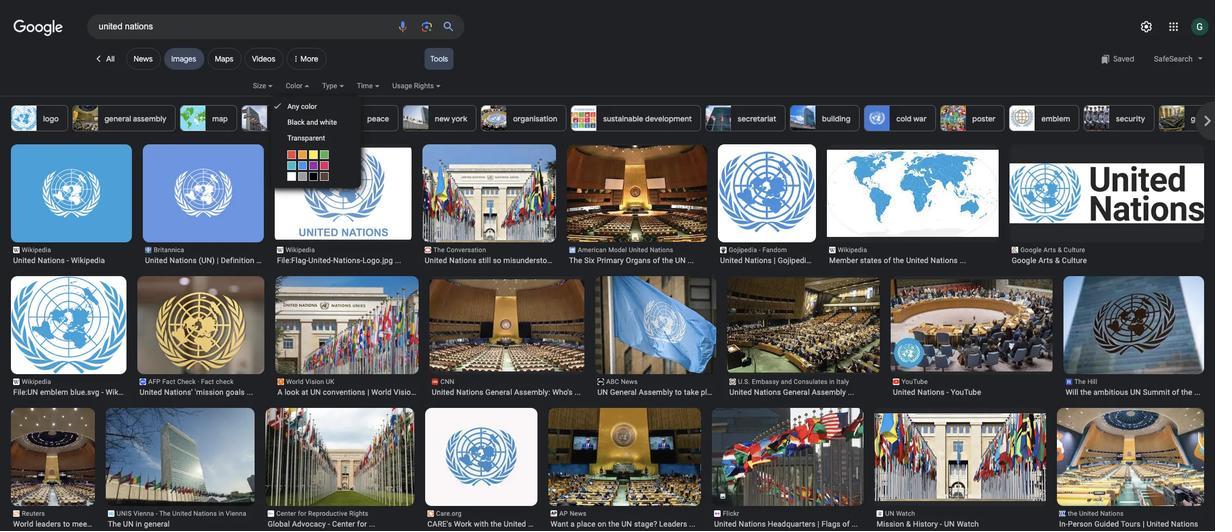 Task type: describe. For each thing, give the bounding box(es) containing it.
| right (un) on the top left of the page
[[217, 256, 219, 265]]

headquarters
[[274, 114, 322, 124]]

1 vertical spatial &
[[1056, 256, 1060, 265]]

united nations 101: the six primary organs of the un - amun element
[[569, 256, 705, 266]]

care.org
[[436, 510, 462, 518]]

why is the united nations still so misunderstood? image
[[416, 145, 563, 243]]

the hill
[[1075, 379, 1098, 386]]

want a place on the un stage? leaders of divided nations must first get  past this gatekeeper | ap news image
[[549, 409, 701, 507]]

want
[[551, 520, 569, 529]]

safesearch
[[1155, 54, 1193, 63]]

reuters
[[22, 510, 45, 518]]

map
[[212, 114, 228, 124]]

wikipedia for united-
[[286, 247, 315, 254]]

in inside united nations general assembly ... list item
[[830, 379, 835, 386]]

united nations still so misunderstood ...
[[425, 256, 565, 265]]

0 vertical spatial watch
[[897, 510, 916, 518]]

assembly
[[133, 114, 166, 124]]

organs
[[626, 256, 651, 265]]

general for united nations general assembly ...
[[783, 388, 810, 397]]

of right summit
[[1173, 388, 1180, 397]]

united nations - wikipedia element
[[13, 256, 130, 266]]

Search text field
[[99, 17, 390, 36]]

(un)
[[199, 256, 215, 265]]

the united nations, new york, united states — google arts & culture element
[[1012, 256, 1203, 266]]

a look at un conventions | world vision uk
[[278, 388, 428, 397]]

united nations headquarters | flags of member nations flying… | flickr image
[[712, 408, 864, 507]]

... inside world leaders to meet at un as big powers vie for developing states |  reuters element
[[136, 520, 143, 529]]

security link
[[1084, 105, 1155, 131]]

work
[[454, 520, 472, 529]]

wikipedia for states
[[838, 247, 868, 254]]

- inside the united nations | gojipedia | fandom "list item"
[[759, 247, 761, 254]]

images
[[171, 54, 196, 64]]

afp
[[148, 379, 161, 386]]

and inside united nations general assembly ... list item
[[781, 379, 792, 386]]

file:flag-united-nations-logo.jpg - wikipedia element
[[277, 256, 410, 266]]

amid
[[722, 388, 740, 397]]

go to google home image
[[14, 19, 63, 37]]

the inside in-person guided tours | united nations list item
[[1068, 510, 1078, 518]]

united nations | gojipedia | fandom
[[720, 256, 845, 265]]

black and white
[[287, 118, 337, 127]]

emblem inside list item
[[40, 388, 68, 397]]

united nations general assembly: who's speaking and what to watch for | cnn image
[[425, 280, 588, 372]]

united nations general assembly: who's ... list item
[[425, 277, 588, 398]]

united inside "list item"
[[720, 256, 743, 265]]

| right conventions
[[368, 388, 370, 397]]

united inside the un in general list item
[[172, 510, 192, 518]]

tools button
[[425, 48, 454, 70]]

why is the united nations still so misunderstood? element
[[425, 256, 565, 266]]

the conversation
[[434, 247, 486, 254]]

the un in general list item
[[106, 408, 255, 530]]

un general assembly to take place amid ... list item
[[591, 277, 748, 398]]

united nations' 'mission goals ... list item
[[128, 277, 271, 398]]

general inside "list item"
[[610, 388, 637, 397]]

... inside un general assembly to take place amid uptick of political violence - abc  news element
[[742, 388, 748, 397]]

1 vienna from the left
[[133, 510, 154, 518]]

unis vienna - the united nations in vienna
[[117, 510, 246, 518]]

unis
[[117, 510, 132, 518]]

usage rights
[[393, 82, 434, 90]]

un inside the mission & history - un watch element
[[945, 520, 955, 529]]

0 vertical spatial arts
[[1044, 247, 1057, 254]]

u.s. embassy and consulates in italy
[[738, 379, 850, 386]]

0 horizontal spatial gojipedia
[[729, 247, 758, 254]]

any
[[287, 103, 299, 111]]

the six primary organs of the un ...
[[569, 256, 694, 265]]

size button
[[253, 80, 286, 99]]

in-
[[1060, 520, 1068, 529]]

logo
[[43, 114, 59, 124]]

to inside list item
[[63, 520, 70, 529]]

map link
[[180, 105, 237, 131]]

0 vertical spatial culture
[[1064, 247, 1086, 254]]

un general assembly to take place amid uptick of political violence - abc  news image
[[591, 277, 722, 375]]

geneva
[[1191, 114, 1216, 124]]

united nations general assembly: who's speaking and what to watch for | cnn element
[[432, 388, 582, 398]]

list containing united nations - wikipedia
[[0, 145, 1216, 532]]

leaders
[[660, 520, 688, 529]]

history
[[913, 520, 938, 529]]

nations inside the un in general list item
[[194, 510, 217, 518]]

ambitious
[[1094, 388, 1129, 397]]

poster
[[973, 114, 996, 124]]

statement by the president on the united nations general assembly - u.s.  embassy & consulates in italy element
[[730, 388, 878, 398]]

0 horizontal spatial uk
[[326, 379, 335, 386]]

hoax circulates about united nations' 'mission goals' | fact check element
[[140, 388, 262, 398]]

united nations 101: the six primary organs of the un - amun image
[[558, 146, 714, 242]]

sustainable
[[603, 114, 644, 124]]

| left member
[[813, 256, 815, 265]]

list containing logo
[[11, 105, 1216, 131]]

york
[[452, 114, 468, 124]]

united nations headquarters | flags of ...
[[714, 520, 859, 529]]

wikipedia inside "element"
[[71, 256, 105, 265]]

new
[[435, 114, 450, 124]]

un inside "will the ambitious un summit of the future just be a rehash of the past? |  the hill" element
[[1131, 388, 1142, 397]]

the inside list item
[[662, 256, 673, 265]]

to inside "list item"
[[675, 388, 682, 397]]

united inside the six primary organs of the un ... list item
[[629, 247, 648, 254]]

world leaders to meet at un as big ... list item
[[11, 405, 143, 530]]

un watch
[[886, 510, 916, 518]]

flickr
[[723, 510, 740, 518]]

world for world vision uk
[[286, 379, 304, 386]]

member states of the united nations - wikipedia image
[[827, 150, 999, 237]]

| right tours
[[1143, 520, 1145, 529]]

united nations - wikipedia list item
[[0, 145, 145, 266]]

search by image image
[[420, 20, 434, 33]]

1 horizontal spatial for
[[357, 520, 367, 529]]

hoax circulates about united nations' 'mission goals' | fact check image
[[128, 277, 271, 375]]

abc news
[[606, 379, 638, 386]]

center for reproductive rights
[[277, 510, 369, 518]]

building link
[[790, 105, 860, 131]]

0 vertical spatial google
[[1021, 247, 1042, 254]]

... inside member states of the united nations - wikipedia element
[[960, 256, 967, 265]]

0 horizontal spatial general
[[105, 114, 131, 124]]

new york link
[[403, 105, 477, 131]]

0 horizontal spatial center
[[277, 510, 296, 518]]

| left flags
[[818, 520, 820, 529]]

building
[[822, 114, 851, 124]]

2 vienna from the left
[[226, 510, 246, 518]]

member states of the united nations ... list item
[[827, 145, 999, 266]]

arts inside the united nations, new york, united states — google arts & culture element
[[1039, 256, 1054, 265]]

ap news
[[560, 510, 587, 518]]

world leaders to meet at un as big powers vie for developing states |  reuters image
[[11, 405, 95, 510]]

- inside list item
[[101, 388, 104, 397]]

licensable image image
[[720, 494, 726, 500]]

- inside "element"
[[67, 256, 69, 265]]

2 vertical spatial &
[[907, 520, 911, 529]]

general for united nations general assembly: who's ...
[[486, 388, 512, 397]]

peace link
[[335, 105, 399, 131]]

any color link
[[271, 99, 361, 115]]

1 horizontal spatial center
[[332, 520, 355, 529]]

still
[[479, 256, 491, 265]]

new york
[[435, 114, 468, 124]]

safesearch button
[[1149, 48, 1209, 70]]

guided
[[1095, 520, 1120, 529]]

the united nations
[[1068, 510, 1124, 518]]

headquarters
[[768, 520, 816, 529]]

google arts & culture list item
[[1010, 145, 1205, 266]]

organisation link
[[481, 105, 567, 131]]

mission & history - un watch list item
[[875, 409, 1047, 530]]

emblem inside "link"
[[1042, 114, 1071, 124]]

united nations (un) | definition ... list item
[[130, 145, 277, 266]]

all link
[[87, 48, 123, 70]]

the right summit
[[1182, 388, 1193, 397]]

so
[[493, 256, 502, 265]]

united nations | gojipedia | fandom element
[[720, 256, 845, 266]]

gojipedia inside united nations | gojipedia | fandom element
[[778, 256, 811, 265]]

united nations - wikipedia
[[13, 256, 105, 265]]

nations inside "list item"
[[745, 256, 772, 265]]

1 fact from the left
[[162, 379, 175, 386]]

will the ambitious un summit of the future just be a rehash of the past? |  the hill image
[[1057, 277, 1205, 375]]

care's work with the united nations - care list item
[[425, 401, 581, 530]]

file:flag-united-nations-logo.jpg ... list item
[[262, 145, 425, 266]]

nations-
[[333, 256, 363, 265]]

will
[[1066, 388, 1079, 397]]

mission & history - un watch image
[[875, 414, 1047, 502]]

the for the un in general
[[108, 520, 121, 529]]

the right with at the left bottom
[[491, 520, 502, 529]]

cold war link
[[865, 105, 936, 131]]

hill
[[1088, 379, 1098, 386]]

general inside list item
[[144, 520, 170, 529]]

united nations general assembly ... list item
[[722, 277, 880, 398]]

rights inside usage rights dropdown button
[[414, 82, 434, 90]]

saved
[[1114, 54, 1135, 64]]

gojipedia - fandom
[[729, 247, 787, 254]]

sustainable development
[[603, 114, 692, 124]]

united nations - wikipedia image
[[0, 145, 145, 243]]

news for want
[[570, 510, 587, 518]]

... inside "will the ambitious un summit of the future just be a rehash of the past? |  the hill" element
[[1195, 388, 1201, 397]]

care
[[562, 520, 581, 529]]

united-
[[309, 256, 333, 265]]

logo link
[[11, 105, 68, 131]]

assembly inside "list item"
[[639, 388, 673, 397]]

peace
[[367, 114, 389, 124]]

0 vertical spatial fandom
[[763, 247, 787, 254]]

global advocacy - center for ...
[[268, 520, 376, 529]]

... inside "united nations (un) | definition, history, founders, flag, & facts |  britannica" element
[[256, 256, 263, 265]]

member
[[830, 256, 859, 265]]

summit
[[1144, 388, 1171, 397]]

black
[[287, 118, 305, 127]]

transparent
[[287, 134, 325, 142]]



Task type: vqa. For each thing, say whether or not it's contained in the screenshot.
SEND for Send Product Feedback
no



Task type: locate. For each thing, give the bounding box(es) containing it.
un right history
[[945, 520, 955, 529]]

world inside list item
[[13, 520, 33, 529]]

un up mission at bottom right
[[886, 510, 895, 518]]

2 vertical spatial world
[[13, 520, 33, 529]]

0 horizontal spatial place
[[577, 520, 596, 529]]

united nations (un) | definition ...
[[145, 256, 263, 265]]

more
[[301, 54, 318, 64]]

world up the "look" on the left bottom of page
[[286, 379, 304, 386]]

1 vertical spatial in
[[219, 510, 224, 518]]

arts
[[1044, 247, 1057, 254], [1039, 256, 1054, 265]]

center down reproductive
[[332, 520, 355, 529]]

american
[[578, 247, 607, 254]]

0 horizontal spatial fact
[[162, 379, 175, 386]]

in-person guided tours | united nations image
[[1058, 409, 1205, 507]]

0 vertical spatial and
[[307, 118, 318, 127]]

global advocacy - center for ... list item
[[266, 408, 415, 530]]

watch right history
[[957, 520, 979, 529]]

the down the hill
[[1081, 388, 1092, 397]]

1 horizontal spatial watch
[[957, 520, 979, 529]]

1 horizontal spatial gojipedia
[[778, 256, 811, 265]]

0 vertical spatial news
[[134, 54, 153, 64]]

culture
[[1064, 247, 1086, 254], [1062, 256, 1088, 265]]

person
[[1068, 520, 1093, 529]]

news link
[[127, 48, 161, 70]]

the inside list item
[[569, 256, 583, 265]]

1 vertical spatial world
[[372, 388, 392, 397]]

a
[[278, 388, 283, 397]]

at down "world vision uk"
[[302, 388, 308, 397]]

the right "on"
[[609, 520, 620, 529]]

and inside black and white link
[[307, 118, 318, 127]]

rights right usage
[[414, 82, 434, 90]]

0 vertical spatial center
[[277, 510, 296, 518]]

wikipedia for emblem
[[22, 379, 51, 386]]

united nations - youtube list item
[[891, 277, 1054, 398]]

the up the un in general element
[[159, 510, 171, 518]]

... inside file:flag-united-nations-logo.jpg - wikipedia element
[[395, 256, 401, 265]]

1 vertical spatial google
[[1012, 256, 1037, 265]]

world leaders to meet at un as big powers vie for developing states |  reuters element
[[13, 520, 143, 530]]

un left as
[[101, 520, 111, 529]]

to left meet
[[63, 520, 70, 529]]

0 vertical spatial list
[[11, 105, 1216, 131]]

general assembly
[[105, 114, 166, 124]]

1 horizontal spatial news
[[570, 510, 587, 518]]

secretariat link
[[706, 105, 786, 131]]

1 general from the left
[[486, 388, 512, 397]]

un down the abc
[[598, 388, 608, 397]]

0 vertical spatial world
[[286, 379, 304, 386]]

0 vertical spatial gojipedia
[[729, 247, 758, 254]]

un general assembly to take place amid uptick of political violence - abc  news element
[[598, 388, 748, 398]]

united nations | gojipedia | fandom list item
[[718, 145, 845, 266]]

un inside un general assembly to take place amid uptick of political violence - abc  news element
[[598, 388, 608, 397]]

un inside want a place on the un stage? leaders of divided nations must first get  past this gatekeeper | ap news element
[[622, 520, 632, 529]]

1 vertical spatial general
[[144, 520, 170, 529]]

quick settings image
[[1140, 20, 1154, 33]]

general left assembly:
[[486, 388, 512, 397]]

0 vertical spatial vision
[[306, 379, 324, 386]]

gojipedia down gojipedia - fandom
[[778, 256, 811, 265]]

1 vertical spatial gojipedia
[[778, 256, 811, 265]]

member states of the united nations ...
[[830, 256, 967, 265]]

rights inside global advocacy - center for ... list item
[[349, 510, 369, 518]]

at right meet
[[92, 520, 99, 529]]

assembly inside list item
[[812, 388, 846, 397]]

place right the take
[[701, 388, 720, 397]]

the un in general image
[[106, 408, 255, 507]]

transparent link
[[271, 130, 361, 146]]

None search field
[[0, 14, 465, 39]]

0 vertical spatial at
[[302, 388, 308, 397]]

...
[[256, 256, 263, 265], [395, 256, 401, 265], [558, 256, 565, 265], [688, 256, 694, 265], [960, 256, 967, 265], [247, 388, 253, 397], [575, 388, 581, 397], [742, 388, 748, 397], [848, 388, 855, 397], [1195, 388, 1201, 397], [136, 520, 143, 529], [369, 520, 376, 529], [690, 520, 696, 529], [852, 520, 859, 529]]

1 horizontal spatial and
[[781, 379, 792, 386]]

list
[[11, 105, 1216, 131], [0, 145, 1216, 532]]

want a place on the un stage? leaders ... list item
[[549, 409, 701, 530]]

united nations | gojipedia | fandom image
[[718, 145, 816, 243]]

world right conventions
[[372, 388, 392, 397]]

videos
[[252, 54, 275, 64]]

mission & history - un watch element
[[877, 520, 1044, 530]]

the down the unis
[[108, 520, 121, 529]]

emblem link
[[1010, 105, 1080, 131]]

2 horizontal spatial news
[[621, 379, 638, 386]]

2 vertical spatial in
[[136, 520, 142, 529]]

to left the take
[[675, 388, 682, 397]]

time button
[[357, 80, 393, 99]]

fandom up united nations | gojipedia | fandom element
[[763, 247, 787, 254]]

rights up global advocacy - center for reproductive rights element
[[349, 510, 369, 518]]

poster link
[[941, 105, 1005, 131]]

0 horizontal spatial and
[[307, 118, 318, 127]]

united nations' 'mission goals ...
[[140, 388, 253, 397]]

1 vertical spatial to
[[63, 520, 70, 529]]

... inside global advocacy - center for reproductive rights element
[[369, 520, 376, 529]]

of right the states
[[884, 256, 891, 265]]

un down "world vision uk"
[[310, 388, 321, 397]]

un inside the un in general element
[[123, 520, 134, 529]]

united nations - youtube image
[[891, 280, 1054, 372]]

in right big
[[136, 520, 142, 529]]

secretariat
[[738, 114, 777, 124]]

care's work with the united nations - care image
[[425, 401, 538, 514]]

| down gojipedia - fandom
[[774, 256, 776, 265]]

0 horizontal spatial world
[[13, 520, 33, 529]]

united nations still so misunderstood ... list item
[[416, 145, 565, 266]]

news up a
[[570, 510, 587, 518]]

fandom left the states
[[817, 256, 845, 265]]

1 vertical spatial emblem
[[40, 388, 68, 397]]

0 horizontal spatial vienna
[[133, 510, 154, 518]]

nations'
[[164, 388, 193, 397]]

1 horizontal spatial vision
[[394, 388, 416, 397]]

want a place on the un stage? leaders ...
[[551, 520, 696, 529]]

care's work with the united nations - care
[[428, 520, 581, 529]]

statement by the president on the united nations general assembly - u.s.  embassy & consulates in italy image
[[722, 278, 880, 373]]

news right the abc
[[621, 379, 638, 386]]

1 vertical spatial at
[[92, 520, 99, 529]]

place inside list item
[[577, 520, 596, 529]]

more filters element
[[287, 48, 327, 70]]

'mission
[[195, 388, 224, 397]]

0 horizontal spatial youtube
[[902, 379, 928, 386]]

for down center for reproductive rights
[[357, 520, 367, 529]]

1 vertical spatial fandom
[[817, 256, 845, 265]]

at inside world leaders to meet at un as big powers vie for developing states |  reuters element
[[92, 520, 99, 529]]

0 horizontal spatial for
[[298, 510, 307, 518]]

united nations general assembly: who's ...
[[432, 388, 581, 397]]

1 horizontal spatial in
[[219, 510, 224, 518]]

1 vertical spatial culture
[[1062, 256, 1088, 265]]

news right all
[[134, 54, 153, 64]]

tools
[[431, 54, 448, 64]]

culture inside the united nations, new york, united states — google arts & culture element
[[1062, 256, 1088, 265]]

and left white
[[307, 118, 318, 127]]

2 fact from the left
[[201, 379, 214, 386]]

abc
[[606, 379, 619, 386]]

usage
[[393, 82, 412, 90]]

united nations general assembly ...
[[730, 388, 855, 397]]

general
[[486, 388, 512, 397], [610, 388, 637, 397], [783, 388, 810, 397]]

- inside the un in general list item
[[156, 510, 158, 518]]

0 horizontal spatial rights
[[349, 510, 369, 518]]

1 vertical spatial google arts & culture
[[1012, 256, 1088, 265]]

1 horizontal spatial vienna
[[226, 510, 246, 518]]

more button
[[287, 39, 330, 74]]

will the ambitious un summit of the future just be a rehash of the past? |  the hill element
[[1066, 388, 1203, 398]]

1 vertical spatial for
[[357, 520, 367, 529]]

un right organs
[[675, 256, 686, 265]]

look
[[285, 388, 300, 397]]

center up "global"
[[277, 510, 296, 518]]

1 horizontal spatial fact
[[201, 379, 214, 386]]

general down abc news on the bottom
[[610, 388, 637, 397]]

google arts & culture
[[1021, 247, 1086, 254], [1012, 256, 1088, 265]]

world vision uk
[[286, 379, 335, 386]]

nations inside the six primary organs of the un ... list item
[[650, 247, 674, 254]]

1 horizontal spatial youtube
[[951, 388, 982, 397]]

0 vertical spatial to
[[675, 388, 682, 397]]

0 vertical spatial in
[[830, 379, 835, 386]]

advocacy
[[292, 520, 326, 529]]

the for the hill
[[1075, 379, 1086, 386]]

2 vertical spatial news
[[570, 510, 587, 518]]

un inside world leaders to meet at un as big powers vie for developing states |  reuters element
[[101, 520, 111, 529]]

... inside hoax circulates about united nations' 'mission goals' | fact check element
[[247, 388, 253, 397]]

italy
[[837, 379, 850, 386]]

1 horizontal spatial general
[[144, 520, 170, 529]]

the right the states
[[893, 256, 905, 265]]

... inside united nations general assembly: who's speaking and what to watch for | cnn element
[[575, 388, 581, 397]]

in-person guided tours | united nations element
[[1060, 520, 1203, 530]]

a look at un conventions | world vision uk image
[[274, 277, 421, 375]]

0 horizontal spatial at
[[92, 520, 99, 529]]

sustainable development link
[[571, 105, 701, 131]]

·
[[198, 379, 199, 386]]

1 vertical spatial uk
[[418, 388, 428, 397]]

1 vertical spatial and
[[781, 379, 792, 386]]

the un in general element
[[108, 520, 253, 530]]

watch up mission at bottom right
[[897, 510, 916, 518]]

1 horizontal spatial fandom
[[817, 256, 845, 265]]

file:flag-united-nations-logo.jpg - wikipedia image
[[262, 148, 425, 240]]

un left stage? on the bottom right of page
[[622, 520, 632, 529]]

1 vertical spatial vision
[[394, 388, 416, 397]]

file:un emblem blue.svg - wikipedia element
[[13, 388, 140, 398]]

0 vertical spatial rights
[[414, 82, 434, 90]]

2 horizontal spatial in
[[830, 379, 835, 386]]

mission
[[877, 520, 905, 529]]

uk
[[326, 379, 335, 386], [418, 388, 428, 397]]

1 horizontal spatial to
[[675, 388, 682, 397]]

1 vertical spatial arts
[[1039, 256, 1054, 265]]

1 vertical spatial place
[[577, 520, 596, 529]]

world down reuters
[[13, 520, 33, 529]]

the left six
[[569, 256, 583, 265]]

0 horizontal spatial vision
[[306, 379, 324, 386]]

... inside united nations 101: the six primary organs of the un - amun element
[[688, 256, 694, 265]]

1 horizontal spatial world
[[286, 379, 304, 386]]

six
[[585, 256, 595, 265]]

embassy
[[752, 379, 780, 386]]

un right as
[[123, 520, 134, 529]]

primary
[[597, 256, 624, 265]]

united nations headquarters | flags of ... list item
[[712, 408, 864, 530]]

|
[[217, 256, 219, 265], [774, 256, 776, 265], [813, 256, 815, 265], [368, 388, 370, 397], [818, 520, 820, 529], [1143, 520, 1145, 529]]

in up the un in general element
[[219, 510, 224, 518]]

world leaders to meet at un as big ...
[[13, 520, 143, 529]]

general down the u.s. embassy and consulates in italy at right
[[783, 388, 810, 397]]

0 vertical spatial for
[[298, 510, 307, 518]]

color
[[286, 82, 303, 90]]

1 horizontal spatial rights
[[414, 82, 434, 90]]

file:un emblem blue.svg - wikipedia image
[[11, 277, 127, 375]]

general assembly link
[[72, 105, 176, 131]]

... inside want a place on the un stage? leaders of divided nations must first get  past this gatekeeper | ap news element
[[690, 520, 696, 529]]

0 horizontal spatial general
[[486, 388, 512, 397]]

un inside a look at un conventions | world vision uk element
[[310, 388, 321, 397]]

2 horizontal spatial general
[[783, 388, 810, 397]]

meet
[[72, 520, 90, 529]]

vision
[[306, 379, 324, 386], [394, 388, 416, 397]]

in
[[830, 379, 835, 386], [219, 510, 224, 518], [136, 520, 142, 529]]

a look at un conventions | world vision uk list item
[[274, 277, 428, 398]]

global advocacy - center for reproductive rights element
[[268, 520, 412, 530]]

assembly:
[[514, 388, 551, 397]]

... inside united nations headquarters | flags of member nations flying… | flickr element
[[852, 520, 859, 529]]

assembly down italy
[[812, 388, 846, 397]]

reproductive
[[308, 510, 348, 518]]

gojipedia up united nations | gojipedia | fandom
[[729, 247, 758, 254]]

2 general from the left
[[610, 388, 637, 397]]

world for world leaders to meet at un as big ...
[[13, 520, 33, 529]]

google inside the united nations, new york, united states — google arts & culture element
[[1012, 256, 1037, 265]]

un inside united nations 101: the six primary organs of the un - amun element
[[675, 256, 686, 265]]

1 assembly from the left
[[639, 388, 673, 397]]

next image
[[1197, 110, 1216, 132]]

2 assembly from the left
[[812, 388, 846, 397]]

will the ambitious un summit of the ... list item
[[1057, 277, 1205, 398]]

0 vertical spatial google arts & culture
[[1021, 247, 1086, 254]]

2 horizontal spatial world
[[372, 388, 392, 397]]

news inside the un general assembly to take place amid ... "list item"
[[621, 379, 638, 386]]

... inside the why is the united nations still so misunderstood? "element"
[[558, 256, 565, 265]]

assembly left the take
[[639, 388, 673, 397]]

0 vertical spatial youtube
[[902, 379, 928, 386]]

of inside list item
[[653, 256, 660, 265]]

0 vertical spatial emblem
[[1042, 114, 1071, 124]]

1 horizontal spatial place
[[701, 388, 720, 397]]

united nations (un) | definition, history, founders, flag, & facts |  britannica element
[[145, 256, 263, 266]]

at inside a look at un conventions | world vision uk element
[[302, 388, 308, 397]]

geneva link
[[1159, 105, 1216, 131]]

nations
[[650, 247, 674, 254], [38, 256, 65, 265], [170, 256, 197, 265], [449, 256, 477, 265], [745, 256, 772, 265], [931, 256, 958, 265], [456, 388, 484, 397], [754, 388, 781, 397], [918, 388, 945, 397], [194, 510, 217, 518], [1101, 510, 1124, 518], [528, 520, 556, 529], [739, 520, 766, 529], [1172, 520, 1199, 529]]

the united nations, new york, united states — google arts & culture image
[[1010, 164, 1205, 224]]

for up the advocacy
[[298, 510, 307, 518]]

wikipedia for nations
[[22, 247, 51, 254]]

the for the conversation
[[434, 247, 445, 254]]

the up person
[[1068, 510, 1078, 518]]

goals
[[226, 388, 245, 397]]

the inside united nations still so misunderstood ... list item
[[434, 247, 445, 254]]

file:un emblem blue.svg - wikipedia list item
[[11, 277, 140, 398]]

file:un emblem blue.svg - wikipedia
[[13, 388, 140, 397]]

fact up "nations'"
[[162, 379, 175, 386]]

size
[[253, 82, 266, 90]]

united nations - youtube element
[[893, 388, 1051, 398]]

... inside statement by the president on the united nations general assembly - u.s.  embassy & consulates in italy element
[[848, 388, 855, 397]]

in left italy
[[830, 379, 835, 386]]

in-person guided tours | united nations list item
[[1058, 409, 1205, 530]]

0 horizontal spatial watch
[[897, 510, 916, 518]]

1 vertical spatial news
[[621, 379, 638, 386]]

0 horizontal spatial fandom
[[763, 247, 787, 254]]

general left assembly
[[105, 114, 131, 124]]

un general assembly to take place amid ...
[[598, 388, 748, 397]]

organisation
[[513, 114, 558, 124]]

un left summit
[[1131, 388, 1142, 397]]

the left conversation
[[434, 247, 445, 254]]

0 horizontal spatial to
[[63, 520, 70, 529]]

0 vertical spatial uk
[[326, 379, 335, 386]]

1 horizontal spatial general
[[610, 388, 637, 397]]

videos link
[[245, 48, 284, 70]]

color
[[301, 103, 317, 111]]

licensable image tooltip
[[720, 494, 726, 500]]

of right organs
[[653, 256, 660, 265]]

0 vertical spatial general
[[105, 114, 131, 124]]

global advocacy - center for reproductive rights image
[[266, 408, 415, 507]]

united nations (un) | definition, history, founders, flag, & facts |  britannica image
[[130, 145, 277, 243]]

file:flag-united-nations-logo.jpg ...
[[277, 256, 401, 265]]

fact
[[162, 379, 175, 386], [201, 379, 214, 386]]

check
[[216, 379, 234, 386]]

flags
[[822, 520, 841, 529]]

0 vertical spatial place
[[701, 388, 720, 397]]

a look at un conventions | world vision uk element
[[278, 388, 428, 398]]

of
[[653, 256, 660, 265], [884, 256, 891, 265], [1173, 388, 1180, 397], [843, 520, 850, 529]]

1 horizontal spatial at
[[302, 388, 308, 397]]

1 vertical spatial center
[[332, 520, 355, 529]]

watch
[[897, 510, 916, 518], [957, 520, 979, 529]]

0 horizontal spatial in
[[136, 520, 142, 529]]

development
[[645, 114, 692, 124]]

general down unis vienna - the united nations in vienna
[[144, 520, 170, 529]]

place inside "list item"
[[701, 388, 720, 397]]

conversation
[[447, 247, 486, 254]]

stage?
[[634, 520, 658, 529]]

youtube
[[902, 379, 928, 386], [951, 388, 982, 397]]

file:un
[[13, 388, 38, 397]]

1 horizontal spatial emblem
[[1042, 114, 1071, 124]]

the six primary organs of the un ... list item
[[558, 145, 714, 266]]

and up the united nations general assembly ... on the bottom right
[[781, 379, 792, 386]]

0 vertical spatial &
[[1058, 247, 1063, 254]]

wikipedia inside member states of the united nations ... list item
[[838, 247, 868, 254]]

fact right "·" on the left of the page
[[201, 379, 214, 386]]

maps
[[215, 54, 234, 64]]

1 vertical spatial youtube
[[951, 388, 982, 397]]

0 horizontal spatial assembly
[[639, 388, 673, 397]]

leaders
[[35, 520, 61, 529]]

wikipedia inside file:flag-united-nations-logo.jpg ... list item
[[286, 247, 315, 254]]

3 general from the left
[[783, 388, 810, 397]]

file:flag-
[[277, 256, 309, 265]]

1 horizontal spatial assembly
[[812, 388, 846, 397]]

place right a
[[577, 520, 596, 529]]

want a place on the un stage? leaders of divided nations must first get  past this gatekeeper | ap news element
[[551, 520, 699, 530]]

conventions
[[323, 388, 366, 397]]

0 horizontal spatial news
[[134, 54, 153, 64]]

&
[[1058, 247, 1063, 254], [1056, 256, 1060, 265], [907, 520, 911, 529]]

time
[[357, 82, 373, 90]]

united nations headquarters | flags of member nations flying… | flickr element
[[714, 520, 862, 530]]

1 vertical spatial list
[[0, 145, 1216, 532]]

the for the six primary organs of the un ...
[[569, 256, 583, 265]]

the left hill
[[1075, 379, 1086, 386]]

the right organs
[[662, 256, 673, 265]]

1 vertical spatial rights
[[349, 510, 369, 518]]

black and white link
[[271, 115, 361, 130]]

of right flags
[[843, 520, 850, 529]]

0 horizontal spatial emblem
[[40, 388, 68, 397]]

care's work with the united nations - care element
[[428, 520, 581, 530]]

news for un
[[621, 379, 638, 386]]

saved link
[[1096, 48, 1140, 70]]

news inside want a place on the un stage? leaders ... list item
[[570, 510, 587, 518]]

1 vertical spatial watch
[[957, 520, 979, 529]]

on
[[598, 520, 607, 529]]

member states of the united nations - wikipedia element
[[830, 256, 997, 266]]

a
[[571, 520, 575, 529]]

cold
[[897, 114, 912, 124]]

1 horizontal spatial uk
[[418, 388, 428, 397]]



